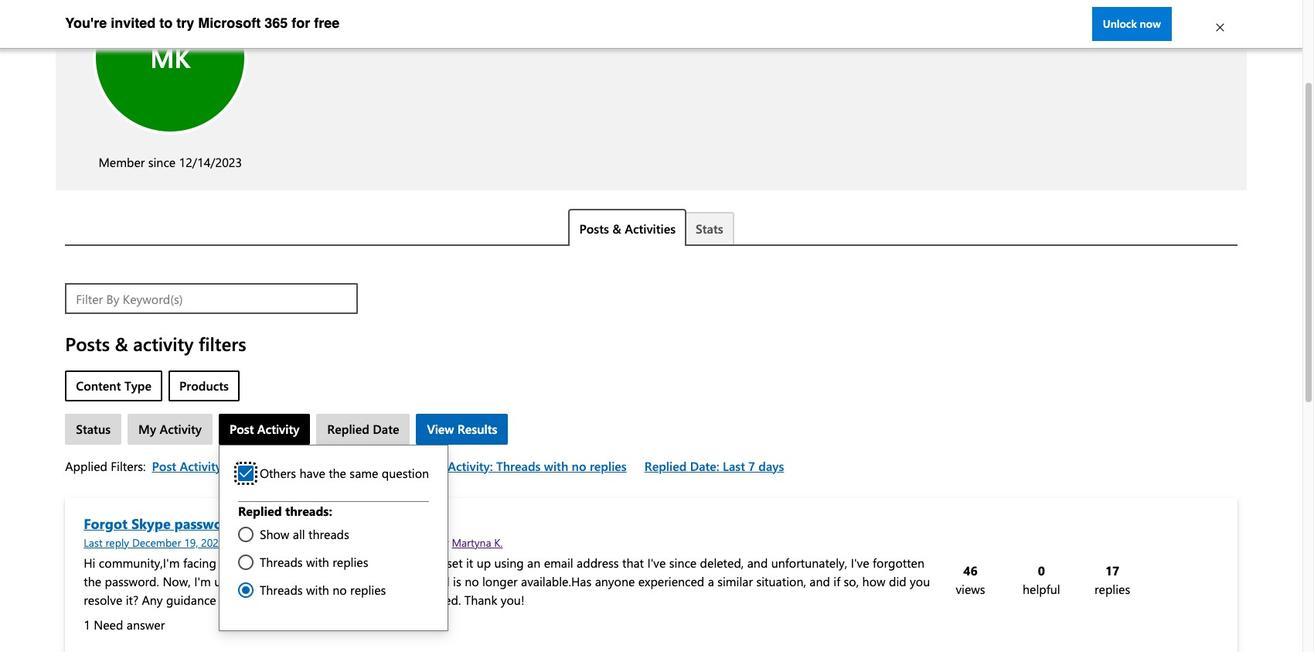 Task type: describe. For each thing, give the bounding box(es) containing it.
how
[[863, 573, 886, 589]]

1 martyna from the left
[[242, 535, 282, 550]]

situation,
[[757, 573, 807, 589]]

19,
[[184, 535, 198, 550]]

post activity: threads with no replies button
[[420, 458, 632, 474]]

helpful
[[1023, 581, 1061, 597]]

unfortunately,
[[772, 555, 848, 571]]

facing
[[183, 555, 216, 571]]

results
[[458, 421, 498, 437]]

no inside forgot skype password associated with deleted email last reply december 19, 2023 by martyna k. | created december 14, 2023 by martyna k. hi community,i'm facing an issue with my skype account. i initially set it up using an email address that i've since deleted, and unfortunately, i've forgotten the password. now, i'm unable to recover it as the associated email is no longer available.has anyone experienced a similar situation, and if so, how did you resolve it? any guidance or suggestions would be highly appreciated. thank you!
[[465, 573, 479, 589]]

2 an from the left
[[528, 555, 541, 571]]

46 views
[[956, 562, 986, 597]]

be
[[340, 592, 354, 608]]

content type
[[76, 377, 152, 394]]

hi
[[84, 555, 96, 571]]

view results button
[[416, 414, 508, 445]]

status button
[[65, 414, 122, 445]]

or
[[220, 592, 231, 608]]

my activity
[[139, 421, 202, 437]]

posts & activity filters
[[65, 331, 246, 356]]

password
[[174, 514, 237, 533]]

replies inside press enter key or space key to remove the applied filter element
[[590, 458, 627, 474]]

microsoft
[[198, 14, 261, 31]]

unlock now link
[[1093, 7, 1172, 41]]

forgot
[[84, 514, 128, 533]]

replied date
[[327, 421, 399, 437]]

post activity button
[[219, 414, 310, 445]]

my
[[139, 421, 156, 437]]

0 vertical spatial email
[[398, 514, 434, 533]]

0
[[1039, 562, 1046, 579]]

replied threads: show all threads
[[238, 503, 349, 542]]

applied
[[65, 458, 107, 474]]

set
[[447, 555, 463, 571]]

post for post activity: others have the same question
[[152, 458, 176, 474]]

days
[[759, 458, 785, 474]]

my
[[293, 555, 310, 571]]

address
[[577, 555, 619, 571]]

7
[[749, 458, 756, 474]]

try
[[177, 14, 194, 31]]

threads with replies
[[260, 554, 369, 570]]

guidance
[[166, 592, 216, 608]]

threads
[[309, 526, 349, 542]]

that
[[623, 555, 644, 571]]

you're
[[65, 14, 107, 31]]

1 2023 from the left
[[201, 535, 225, 550]]

date:
[[691, 458, 720, 474]]

now
[[1141, 16, 1162, 31]]

|
[[296, 535, 299, 550]]

1 an from the left
[[220, 555, 233, 571]]

1 k. from the left
[[285, 535, 293, 550]]

others have the same question
[[260, 465, 429, 481]]

post activity
[[230, 421, 300, 437]]

2 martyna k. link from the left
[[452, 534, 503, 551]]

others inside press enter key or space key to remove the applied filter element
[[228, 458, 266, 474]]

stats link
[[685, 212, 734, 244]]

2 k. from the left
[[495, 535, 503, 550]]

replied date: last 7 days button
[[645, 458, 790, 474]]

i'm
[[194, 573, 211, 589]]

1 vertical spatial and
[[810, 573, 831, 589]]

community,i'm
[[99, 555, 180, 571]]

applied filters:
[[65, 458, 146, 474]]

products
[[179, 377, 229, 394]]

thank
[[465, 592, 498, 608]]

posts & activities link
[[569, 209, 687, 246]]

deleted,
[[700, 555, 744, 571]]

martyna k. image
[[93, 0, 248, 135]]

0 horizontal spatial it
[[314, 573, 321, 589]]

with inside press enter key or space key to remove the applied filter element
[[544, 458, 569, 474]]

activity
[[133, 331, 194, 356]]

did
[[889, 573, 907, 589]]

any
[[142, 592, 163, 608]]

experienced
[[639, 573, 705, 589]]

press enter key or space key to remove the applied filter element
[[152, 451, 790, 482]]

Filter By Keyword(s) search field
[[65, 283, 343, 314]]

14,
[[394, 535, 408, 550]]

threads for threads with replies
[[260, 554, 303, 570]]

last inside press enter key or space key to remove the applied filter element
[[723, 458, 746, 474]]

since inside forgot skype password associated with deleted email last reply december 19, 2023 by martyna k. | created december 14, 2023 by martyna k. hi community,i'm facing an issue with my skype account. i initially set it up using an email address that i've since deleted, and unfortunately, i've forgotten the password. now, i'm unable to recover it as the associated email is no longer available.has anyone experienced a similar situation, and if so, how did you resolve it? any guidance or suggestions would be highly appreciated. thank you!
[[670, 555, 697, 571]]

similar
[[718, 573, 753, 589]]

forgotten
[[873, 555, 925, 571]]

as
[[324, 573, 336, 589]]

post for post activity
[[230, 421, 254, 437]]

reply
[[106, 535, 129, 550]]

activity for my activity
[[160, 421, 202, 437]]

status
[[76, 421, 111, 437]]

highly
[[357, 592, 391, 608]]

initially
[[405, 555, 444, 571]]

activity for post activity
[[257, 421, 300, 437]]

1 i've from the left
[[648, 555, 666, 571]]

date
[[373, 421, 399, 437]]

unable
[[214, 573, 251, 589]]

1 horizontal spatial have
[[300, 465, 325, 481]]

2 martyna from the left
[[452, 535, 492, 550]]

threads for threads with no replies
[[260, 582, 303, 598]]

1 by from the left
[[228, 535, 239, 550]]

1 vertical spatial associated
[[360, 573, 417, 589]]

suggestions
[[235, 592, 300, 608]]

have inside press enter key or space key to remove the applied filter element
[[269, 458, 296, 474]]

forgot skype password associated with deleted email last reply december 19, 2023 by martyna k. | created december 14, 2023 by martyna k. hi community,i'm facing an issue with my skype account. i initially set it up using an email address that i've since deleted, and unfortunately, i've forgotten the password. now, i'm unable to recover it as the associated email is no longer available.has anyone experienced a similar situation, and if so, how did you resolve it? any guidance or suggestions would be highly appreciated. thank you!
[[84, 514, 931, 608]]

would
[[303, 592, 337, 608]]

unlock now
[[1104, 16, 1162, 31]]

i
[[399, 555, 402, 571]]

so,
[[844, 573, 860, 589]]

appreciated.
[[394, 592, 461, 608]]

0 horizontal spatial no
[[333, 582, 347, 598]]

post activity: others have the same question button
[[152, 458, 408, 474]]



Task type: locate. For each thing, give the bounding box(es) containing it.
my activity button
[[128, 414, 213, 445]]

1 vertical spatial &
[[115, 331, 128, 356]]

k. left |
[[285, 535, 293, 550]]

1 horizontal spatial an
[[528, 555, 541, 571]]

1 activity from the left
[[160, 421, 202, 437]]

december up the community,i'm
[[132, 535, 181, 550]]

0 vertical spatial posts
[[580, 220, 609, 237]]

1 horizontal spatial last
[[723, 458, 746, 474]]

martyna down forgot skype password associated with deleted email link
[[242, 535, 282, 550]]

threads down results
[[497, 458, 541, 474]]

and left 'if'
[[810, 573, 831, 589]]

0 horizontal spatial since
[[148, 154, 176, 170]]

0 horizontal spatial to
[[160, 14, 173, 31]]

same inside press enter key or space key to remove the applied filter element
[[321, 458, 350, 474]]

it left up
[[466, 555, 474, 571]]

last inside forgot skype password associated with deleted email last reply december 19, 2023 by martyna k. | created december 14, 2023 by martyna k. hi community,i'm facing an issue with my skype account. i initially set it up using an email address that i've since deleted, and unfortunately, i've forgotten the password. now, i'm unable to recover it as the associated email is no longer available.has anyone experienced a similar situation, and if so, how did you resolve it? any guidance or suggestions would be highly appreciated. thank you!
[[84, 535, 103, 550]]

available.has
[[521, 573, 592, 589]]

2 vertical spatial threads
[[260, 582, 303, 598]]

last up hi
[[84, 535, 103, 550]]

invited
[[111, 14, 156, 31]]

last left 7
[[723, 458, 746, 474]]

skype
[[131, 514, 171, 533], [313, 555, 346, 571]]

posts left activities
[[580, 220, 609, 237]]

1 vertical spatial skype
[[313, 555, 346, 571]]

replied up show
[[238, 503, 282, 519]]

0 horizontal spatial &
[[115, 331, 128, 356]]

it
[[466, 555, 474, 571], [314, 573, 321, 589]]

email up appreciated.
[[421, 573, 450, 589]]

filters
[[199, 331, 246, 356]]

0 vertical spatial it
[[466, 555, 474, 571]]

if
[[834, 573, 841, 589]]

2 december from the left
[[342, 535, 391, 550]]

i've right that
[[648, 555, 666, 571]]

replied inside replied threads: show all threads
[[238, 503, 282, 519]]

1 need answer
[[84, 616, 165, 633]]

martyna up up
[[452, 535, 492, 550]]

2 vertical spatial replied
[[238, 503, 282, 519]]

filters:
[[111, 458, 146, 474]]

need
[[94, 616, 123, 633]]

1 vertical spatial replied
[[645, 458, 687, 474]]

replied date button
[[317, 414, 410, 445]]

1 horizontal spatial post
[[230, 421, 254, 437]]

post activity: threads with no replies
[[420, 458, 627, 474]]

post up post activity: others have the same question
[[230, 421, 254, 437]]

replied for replied date
[[327, 421, 370, 437]]

type
[[124, 377, 152, 394]]

martyna k. link up up
[[452, 534, 503, 551]]

activity: down the view results 'button'
[[448, 458, 493, 474]]

replied for replied date: last 7 days
[[645, 458, 687, 474]]

it left as
[[314, 573, 321, 589]]

email
[[398, 514, 434, 533], [544, 555, 574, 571], [421, 573, 450, 589]]

member since 12/14/2023
[[99, 154, 242, 170]]

posts & activities
[[580, 220, 676, 237]]

0 vertical spatial associated
[[240, 514, 308, 533]]

have down post activity dropdown button
[[269, 458, 296, 474]]

1 horizontal spatial since
[[670, 555, 697, 571]]

i've
[[648, 555, 666, 571], [851, 555, 870, 571]]

an right using
[[528, 555, 541, 571]]

activities
[[625, 220, 676, 237]]

& inside "profile tab" tab list
[[613, 220, 622, 237]]

since right member at top
[[148, 154, 176, 170]]

1 vertical spatial threads
[[260, 554, 303, 570]]

and up similar
[[748, 555, 768, 571]]

0 vertical spatial &
[[613, 220, 622, 237]]

replied inside dropdown button
[[327, 421, 370, 437]]

1 horizontal spatial activity
[[257, 421, 300, 437]]

0 horizontal spatial activity
[[160, 421, 202, 437]]

0 horizontal spatial martyna
[[242, 535, 282, 550]]

december down deleted at the left of page
[[342, 535, 391, 550]]

question inside press enter key or space key to remove the applied filter element
[[354, 458, 402, 474]]

email up 14,
[[398, 514, 434, 533]]

0 vertical spatial last
[[723, 458, 746, 474]]

0 horizontal spatial skype
[[131, 514, 171, 533]]

threads down my
[[260, 582, 303, 598]]

2 activity from the left
[[257, 421, 300, 437]]

skype up last reply december 19, 2023 "link"
[[131, 514, 171, 533]]

0 horizontal spatial have
[[269, 458, 296, 474]]

& left activity
[[115, 331, 128, 356]]

0 horizontal spatial replied
[[238, 503, 282, 519]]

1 martyna k. link from the left
[[242, 534, 293, 551]]

0 helpful
[[1023, 562, 1061, 597]]

products button
[[169, 370, 240, 401]]

since up experienced
[[670, 555, 697, 571]]

posts inside "profile tab" tab list
[[580, 220, 609, 237]]

martyna
[[242, 535, 282, 550], [452, 535, 492, 550]]

content
[[76, 377, 121, 394]]

post for post activity: threads with no replies
[[420, 458, 445, 474]]

0 vertical spatial to
[[160, 14, 173, 31]]

posts for posts & activity filters
[[65, 331, 110, 356]]

email up available.has
[[544, 555, 574, 571]]

profile tab tab list
[[65, 209, 1238, 246]]

stats
[[696, 220, 724, 237]]

martyna k. link
[[242, 534, 293, 551], [452, 534, 503, 551]]

1 december from the left
[[132, 535, 181, 550]]

1 horizontal spatial december
[[342, 535, 391, 550]]

martyna k. link down forgot skype password associated with deleted email link
[[242, 534, 293, 551]]

365
[[265, 14, 288, 31]]

have
[[269, 458, 296, 474], [300, 465, 325, 481]]

2023
[[201, 535, 225, 550], [411, 535, 434, 550]]

post down view
[[420, 458, 445, 474]]

view
[[427, 421, 454, 437]]

k.
[[285, 535, 293, 550], [495, 535, 503, 550]]

activity:
[[180, 458, 225, 474], [448, 458, 493, 474]]

replied left date
[[327, 421, 370, 437]]

view results
[[427, 421, 498, 437]]

associated down i at the bottom
[[360, 573, 417, 589]]

0 horizontal spatial posts
[[65, 331, 110, 356]]

account.
[[349, 555, 395, 571]]

an
[[220, 555, 233, 571], [528, 555, 541, 571]]

by up set on the bottom left of page
[[437, 535, 449, 550]]

answer
[[127, 616, 165, 633]]

0 horizontal spatial activity:
[[180, 458, 225, 474]]

have up threads:
[[300, 465, 325, 481]]

post inside dropdown button
[[230, 421, 254, 437]]

password.
[[105, 573, 159, 589]]

to left try
[[160, 14, 173, 31]]

1 horizontal spatial activity:
[[448, 458, 493, 474]]

0 horizontal spatial k.
[[285, 535, 293, 550]]

17 replies
[[1095, 562, 1131, 597]]

activity right my
[[160, 421, 202, 437]]

1 horizontal spatial to
[[255, 573, 266, 589]]

0 horizontal spatial by
[[228, 535, 239, 550]]

1 vertical spatial since
[[670, 555, 697, 571]]

no inside press enter key or space key to remove the applied filter element
[[572, 458, 587, 474]]

mk
[[150, 39, 191, 75]]

0 horizontal spatial associated
[[240, 514, 308, 533]]

1 vertical spatial it
[[314, 573, 321, 589]]

12/14/2023
[[179, 154, 242, 170]]

k. up using
[[495, 535, 503, 550]]

threads with no replies
[[260, 582, 386, 598]]

0 vertical spatial replied
[[327, 421, 370, 437]]

0 horizontal spatial last
[[84, 535, 103, 550]]

0 horizontal spatial an
[[220, 555, 233, 571]]

1 vertical spatial posts
[[65, 331, 110, 356]]

you!
[[501, 592, 525, 608]]

recover
[[270, 573, 310, 589]]

1 horizontal spatial and
[[810, 573, 831, 589]]

post
[[230, 421, 254, 437], [152, 458, 176, 474], [420, 458, 445, 474]]

2 2023 from the left
[[411, 535, 434, 550]]

activity
[[160, 421, 202, 437], [257, 421, 300, 437]]

for
[[292, 14, 310, 31]]

& for activity
[[115, 331, 128, 356]]

to inside forgot skype password associated with deleted email last reply december 19, 2023 by martyna k. | created december 14, 2023 by martyna k. hi community,i'm facing an issue with my skype account. i initially set it up using an email address that i've since deleted, and unfortunately, i've forgotten the password. now, i'm unable to recover it as the associated email is no longer available.has anyone experienced a similar situation, and if so, how did you resolve it? any guidance or suggestions would be highly appreciated. thank you!
[[255, 573, 266, 589]]

activity: for others
[[180, 458, 225, 474]]

1 vertical spatial email
[[544, 555, 574, 571]]

1 horizontal spatial k.
[[495, 535, 503, 550]]

with
[[544, 458, 569, 474], [312, 514, 341, 533], [306, 554, 329, 570], [267, 555, 290, 571], [306, 582, 329, 598]]

2023 up initially
[[411, 535, 434, 550]]

now,
[[163, 573, 191, 589]]

0 vertical spatial threads
[[497, 458, 541, 474]]

associated
[[240, 514, 308, 533], [360, 573, 417, 589]]

1 horizontal spatial martyna
[[452, 535, 492, 550]]

deleted
[[345, 514, 394, 533]]

replied inside press enter key or space key to remove the applied filter element
[[645, 458, 687, 474]]

1 horizontal spatial 2023
[[411, 535, 434, 550]]

by up issue
[[228, 535, 239, 550]]

views
[[956, 581, 986, 597]]

replied date: last 7 days
[[645, 458, 785, 474]]

replies
[[590, 458, 627, 474], [333, 554, 369, 570], [1095, 581, 1131, 597], [350, 582, 386, 598]]

2 by from the left
[[437, 535, 449, 550]]

posts up content
[[65, 331, 110, 356]]

1 horizontal spatial associated
[[360, 573, 417, 589]]

it?
[[126, 592, 139, 608]]

& for activities
[[613, 220, 622, 237]]

activity up post activity: others have the same question
[[257, 421, 300, 437]]

activity: for threads
[[448, 458, 493, 474]]

0 horizontal spatial and
[[748, 555, 768, 571]]

resolve
[[84, 592, 122, 608]]

threads inside press enter key or space key to remove the applied filter element
[[497, 458, 541, 474]]

last reply december 19, 2023 link
[[84, 534, 225, 551]]

forgot skype password associated with deleted email link
[[84, 514, 434, 533]]

0 horizontal spatial martyna k. link
[[242, 534, 293, 551]]

you're invited to try microsoft 365 for free
[[65, 14, 340, 31]]

1 horizontal spatial martyna k. link
[[452, 534, 503, 551]]

1 vertical spatial last
[[84, 535, 103, 550]]

0 vertical spatial since
[[148, 154, 176, 170]]

2 horizontal spatial replied
[[645, 458, 687, 474]]

&
[[613, 220, 622, 237], [115, 331, 128, 356]]

post right filters:
[[152, 458, 176, 474]]

& left activities
[[613, 220, 622, 237]]

since
[[148, 154, 176, 170], [670, 555, 697, 571]]

i've up so,
[[851, 555, 870, 571]]

skype up as
[[313, 555, 346, 571]]

0 horizontal spatial december
[[132, 535, 181, 550]]

1 horizontal spatial by
[[437, 535, 449, 550]]

member
[[99, 154, 145, 170]]

0 horizontal spatial 2023
[[201, 535, 225, 550]]

1 activity: from the left
[[180, 458, 225, 474]]

threads
[[497, 458, 541, 474], [260, 554, 303, 570], [260, 582, 303, 598]]

46
[[964, 562, 978, 579]]

show
[[260, 526, 290, 542]]

replied left date: in the bottom right of the page
[[645, 458, 687, 474]]

threads up the recover
[[260, 554, 303, 570]]

0 vertical spatial skype
[[131, 514, 171, 533]]

2023 down password
[[201, 535, 225, 550]]

replied
[[327, 421, 370, 437], [645, 458, 687, 474], [238, 503, 282, 519]]

2 horizontal spatial no
[[572, 458, 587, 474]]

associated up |
[[240, 514, 308, 533]]

longer
[[483, 573, 518, 589]]

posts for posts & activities
[[580, 220, 609, 237]]

you
[[910, 573, 931, 589]]

created
[[302, 535, 339, 550]]

0 vertical spatial and
[[748, 555, 768, 571]]

an up unable
[[220, 555, 233, 571]]

to up suggestions
[[255, 573, 266, 589]]

using
[[495, 555, 524, 571]]

1 vertical spatial to
[[255, 573, 266, 589]]

1 horizontal spatial no
[[465, 573, 479, 589]]

0 horizontal spatial i've
[[648, 555, 666, 571]]

1 horizontal spatial it
[[466, 555, 474, 571]]

2 activity: from the left
[[448, 458, 493, 474]]

activity: down my activity dropdown button
[[180, 458, 225, 474]]

0 horizontal spatial post
[[152, 458, 176, 474]]

1 horizontal spatial skype
[[313, 555, 346, 571]]

2 vertical spatial email
[[421, 573, 450, 589]]

2 horizontal spatial post
[[420, 458, 445, 474]]

up
[[477, 555, 491, 571]]

2 i've from the left
[[851, 555, 870, 571]]

1 horizontal spatial i've
[[851, 555, 870, 571]]

anyone
[[595, 573, 635, 589]]

1 horizontal spatial &
[[613, 220, 622, 237]]

1 horizontal spatial posts
[[580, 220, 609, 237]]

others
[[228, 458, 266, 474], [260, 465, 296, 481]]

1 horizontal spatial replied
[[327, 421, 370, 437]]



Task type: vqa. For each thing, say whether or not it's contained in the screenshot.
bottom Irene [Skype] link
no



